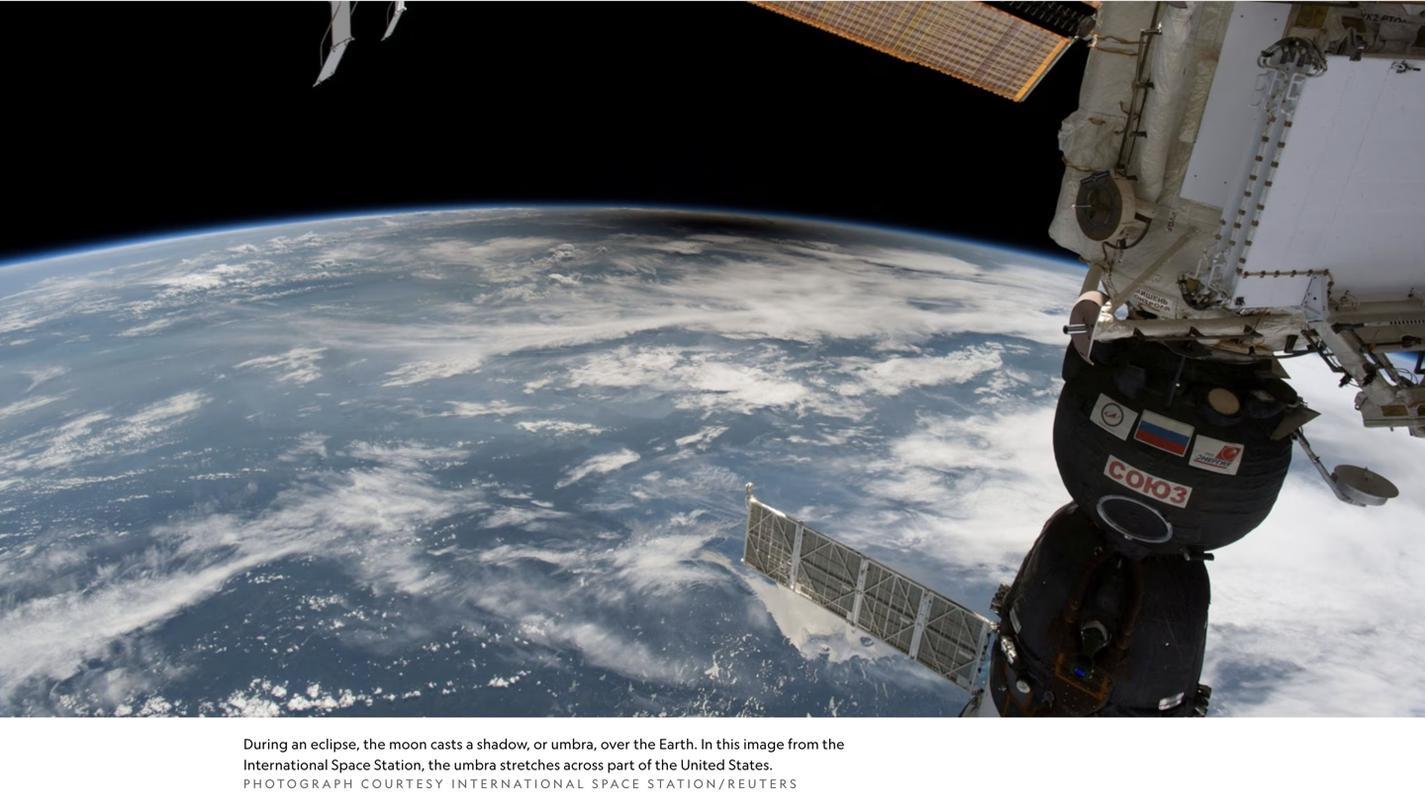 Task type: locate. For each thing, give the bounding box(es) containing it.
during
[[244, 736, 288, 753]]

international up photograph on the bottom of page
[[244, 757, 328, 773]]

part
[[607, 757, 635, 773]]

shadow,
[[477, 736, 531, 753]]

the up of
[[634, 736, 656, 753]]

station/reuters
[[648, 777, 800, 791]]

0 horizontal spatial space
[[332, 757, 371, 773]]

united
[[681, 757, 726, 773]]

international down stretches
[[452, 777, 587, 791]]

stretches
[[500, 757, 560, 773]]

space
[[332, 757, 371, 773], [592, 777, 642, 791]]

1 horizontal spatial international
[[452, 777, 587, 791]]

photograph courtesy international space station/reuters element
[[244, 775, 873, 793]]

space down 'part'
[[592, 777, 642, 791]]

international
[[244, 757, 328, 773], [452, 777, 587, 791]]

eclipse,
[[311, 736, 360, 753]]

space down eclipse,
[[332, 757, 371, 773]]

0 vertical spatial space
[[332, 757, 371, 773]]

during an eclipse, the moon casts a shadow, or umbra, over the earth. in this image from the international space station, the umbra stretches across part of the united states. photograph courtesy international space station/reuters
[[244, 736, 845, 791]]

1 horizontal spatial space
[[592, 777, 642, 791]]

of
[[638, 757, 652, 773]]

0 vertical spatial international
[[244, 757, 328, 773]]

from
[[788, 736, 819, 753]]

the
[[363, 736, 386, 753], [634, 736, 656, 753], [823, 736, 845, 753], [428, 757, 451, 773], [655, 757, 678, 773]]

1 vertical spatial space
[[592, 777, 642, 791]]

a
[[466, 736, 474, 753]]

across
[[564, 757, 604, 773]]

the up station,
[[363, 736, 386, 753]]

this
[[717, 736, 740, 753]]

an
[[292, 736, 307, 753]]

station,
[[374, 757, 425, 773]]



Task type: describe. For each thing, give the bounding box(es) containing it.
casts
[[431, 736, 463, 753]]

or
[[534, 736, 548, 753]]

earth.
[[659, 736, 698, 753]]

umbra
[[454, 757, 497, 773]]

the down casts
[[428, 757, 451, 773]]

image
[[744, 736, 785, 753]]

0 horizontal spatial international
[[244, 757, 328, 773]]

in
[[701, 736, 713, 753]]

umbra,
[[551, 736, 598, 753]]

photograph
[[244, 777, 356, 791]]

states.
[[729, 757, 773, 773]]

the earth seen from the international space station image
[[0, 0, 1426, 718]]

1 vertical spatial international
[[452, 777, 587, 791]]

over
[[601, 736, 631, 753]]

the right from in the bottom right of the page
[[823, 736, 845, 753]]

courtesy
[[361, 777, 446, 791]]

moon
[[389, 736, 427, 753]]

the right of
[[655, 757, 678, 773]]



Task type: vqa. For each thing, say whether or not it's contained in the screenshot.
The A
yes



